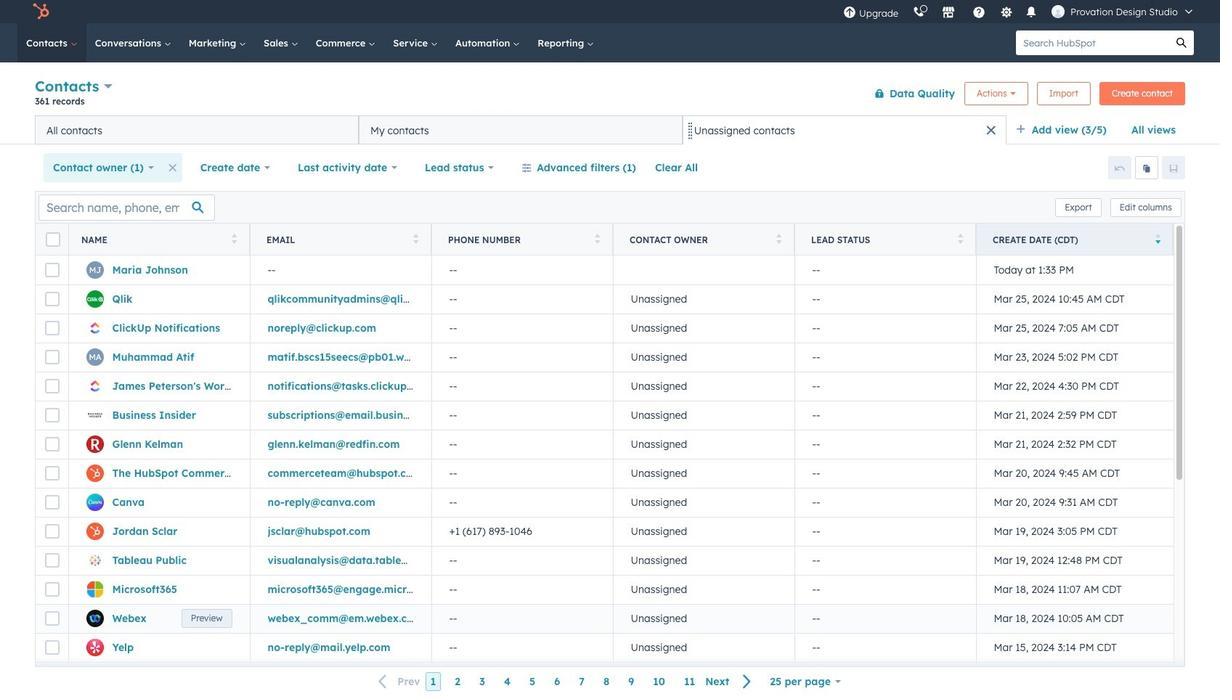 Task type: vqa. For each thing, say whether or not it's contained in the screenshot.
Descending sort. Press to sort ascending. icon
yes



Task type: locate. For each thing, give the bounding box(es) containing it.
descending sort. press to sort ascending. image
[[1155, 234, 1161, 244]]

4 press to sort. element from the left
[[776, 234, 782, 246]]

0 horizontal spatial press to sort. image
[[231, 234, 237, 244]]

1 horizontal spatial press to sort. image
[[958, 234, 963, 244]]

1 press to sort. image from the left
[[776, 234, 782, 244]]

marketplaces image
[[942, 7, 955, 20]]

1 horizontal spatial press to sort. image
[[413, 234, 418, 244]]

press to sort. image
[[231, 234, 237, 244], [413, 234, 418, 244], [595, 234, 600, 244]]

press to sort. image
[[776, 234, 782, 244], [958, 234, 963, 244]]

5 press to sort. element from the left
[[958, 234, 963, 246]]

descending sort. press to sort ascending. element
[[1155, 234, 1161, 246]]

menu
[[836, 0, 1203, 23]]

press to sort. image for 1st press to sort. element from the right
[[958, 234, 963, 244]]

press to sort. element
[[231, 234, 237, 246], [413, 234, 418, 246], [595, 234, 600, 246], [776, 234, 782, 246], [958, 234, 963, 246]]

3 press to sort. element from the left
[[595, 234, 600, 246]]

0 horizontal spatial press to sort. image
[[776, 234, 782, 244]]

2 press to sort. image from the left
[[958, 234, 963, 244]]

2 horizontal spatial press to sort. image
[[595, 234, 600, 244]]

banner
[[35, 74, 1185, 115]]



Task type: describe. For each thing, give the bounding box(es) containing it.
1 press to sort. element from the left
[[231, 234, 237, 246]]

2 press to sort. image from the left
[[413, 234, 418, 244]]

press to sort. image for fourth press to sort. element from the left
[[776, 234, 782, 244]]

james peterson image
[[1052, 5, 1065, 18]]

2 press to sort. element from the left
[[413, 234, 418, 246]]

3 press to sort. image from the left
[[595, 234, 600, 244]]

Search name, phone, email addresses, or company search field
[[38, 194, 215, 220]]

1 press to sort. image from the left
[[231, 234, 237, 244]]

pagination navigation
[[370, 672, 761, 692]]

Search HubSpot search field
[[1016, 31, 1169, 55]]



